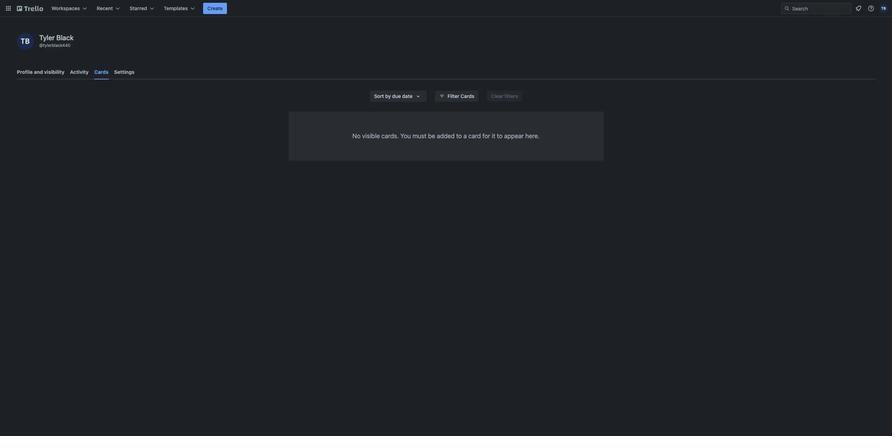 Task type: vqa. For each thing, say whether or not it's contained in the screenshot.
Start
no



Task type: describe. For each thing, give the bounding box(es) containing it.
be
[[428, 132, 435, 140]]

appear
[[504, 132, 524, 140]]

search image
[[785, 6, 790, 11]]

cards inside button
[[461, 93, 474, 99]]

clear filters
[[491, 93, 518, 99]]

sort by due date
[[374, 93, 413, 99]]

for
[[483, 132, 490, 140]]

date
[[402, 93, 413, 99]]

cards link
[[94, 66, 109, 80]]

1 to from the left
[[456, 132, 462, 140]]

no visible cards. you must be added to a card for it to appear here.
[[353, 132, 540, 140]]

tyler black @ tylerblack440
[[39, 34, 74, 48]]

activity
[[70, 69, 89, 75]]

no
[[353, 132, 361, 140]]

profile and visibility
[[17, 69, 64, 75]]

here.
[[526, 132, 540, 140]]

create button
[[203, 3, 227, 14]]

tylerblack440
[[43, 43, 70, 48]]

starred
[[130, 5, 147, 11]]

tyler black (tylerblack440) image
[[880, 4, 888, 13]]

clear filters button
[[487, 91, 522, 102]]

filter
[[448, 93, 460, 99]]

profile and visibility link
[[17, 66, 64, 78]]

sort
[[374, 93, 384, 99]]

and
[[34, 69, 43, 75]]



Task type: locate. For each thing, give the bounding box(es) containing it.
card
[[469, 132, 481, 140]]

settings
[[114, 69, 135, 75]]

open information menu image
[[868, 5, 875, 12]]

filter cards
[[448, 93, 474, 99]]

visibility
[[44, 69, 64, 75]]

1 horizontal spatial cards
[[461, 93, 474, 99]]

black
[[56, 34, 74, 42]]

primary element
[[0, 0, 892, 17]]

filters
[[505, 93, 518, 99]]

due
[[392, 93, 401, 99]]

to right it in the right of the page
[[497, 132, 503, 140]]

0 notifications image
[[855, 4, 863, 13]]

must
[[413, 132, 427, 140]]

2 to from the left
[[497, 132, 503, 140]]

clear
[[491, 93, 504, 99]]

added
[[437, 132, 455, 140]]

tyler black (tylerblack440) image
[[17, 33, 34, 50]]

to left a
[[456, 132, 462, 140]]

cards right filter
[[461, 93, 474, 99]]

profile
[[17, 69, 33, 75]]

it
[[492, 132, 496, 140]]

you
[[401, 132, 411, 140]]

cards right activity
[[94, 69, 109, 75]]

recent
[[97, 5, 113, 11]]

0 vertical spatial cards
[[94, 69, 109, 75]]

templates button
[[160, 3, 199, 14]]

1 vertical spatial cards
[[461, 93, 474, 99]]

Search field
[[790, 3, 851, 14]]

cards
[[94, 69, 109, 75], [461, 93, 474, 99]]

0 horizontal spatial to
[[456, 132, 462, 140]]

activity link
[[70, 66, 89, 78]]

workspaces
[[52, 5, 80, 11]]

a
[[464, 132, 467, 140]]

tyler
[[39, 34, 55, 42]]

settings link
[[114, 66, 135, 78]]

templates
[[164, 5, 188, 11]]

cards.
[[382, 132, 399, 140]]

0 horizontal spatial cards
[[94, 69, 109, 75]]

recent button
[[93, 3, 124, 14]]

to
[[456, 132, 462, 140], [497, 132, 503, 140]]

workspaces button
[[47, 3, 91, 14]]

1 horizontal spatial to
[[497, 132, 503, 140]]

visible
[[362, 132, 380, 140]]

by
[[385, 93, 391, 99]]

back to home image
[[17, 3, 43, 14]]

@
[[39, 43, 43, 48]]

filter cards button
[[435, 91, 479, 102]]

create
[[207, 5, 223, 11]]

sort by due date button
[[370, 91, 427, 102]]

starred button
[[126, 3, 158, 14]]



